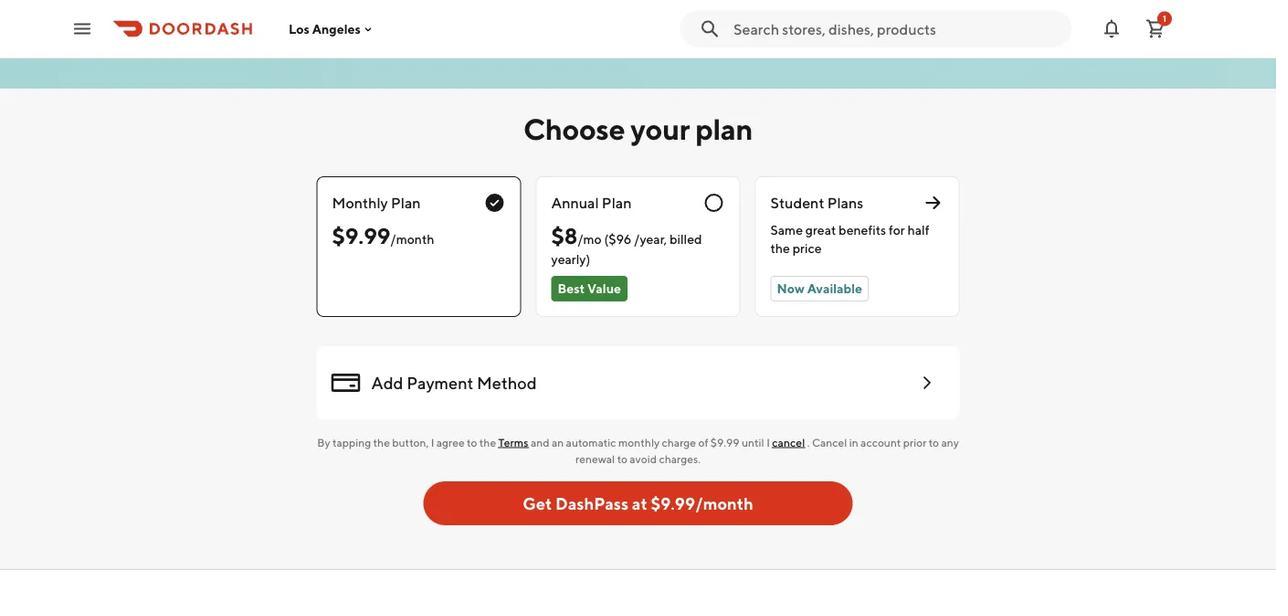 Task type: locate. For each thing, give the bounding box(es) containing it.
i
[[431, 436, 435, 449], [767, 436, 770, 449]]

any
[[942, 436, 960, 449]]

the inside same great benefits for half the price
[[771, 241, 791, 256]]

plan for $9.99
[[391, 194, 421, 212]]

get dashpass at $9.99/month
[[523, 494, 754, 513]]

1 horizontal spatial $9.99
[[711, 436, 740, 449]]

charges.
[[659, 452, 701, 465]]

/mo
[[578, 231, 602, 246]]

tapping
[[333, 436, 371, 449]]

avoid
[[630, 452, 657, 465]]

$9.99 down monthly
[[332, 223, 391, 249]]

2 plan from the left
[[602, 194, 632, 212]]

$9.99
[[332, 223, 391, 249], [711, 436, 740, 449]]

i left "agree"
[[431, 436, 435, 449]]

method
[[477, 373, 537, 393]]

the left 'button,'
[[373, 436, 390, 449]]

account
[[861, 436, 902, 449]]

get dashpass at $9.99/month button
[[424, 482, 853, 526]]

1 plan from the left
[[391, 194, 421, 212]]

choose
[[524, 112, 625, 146]]

0 horizontal spatial to
[[467, 436, 477, 449]]

billed
[[670, 231, 703, 246]]

until
[[742, 436, 765, 449]]

to
[[467, 436, 477, 449], [929, 436, 940, 449], [618, 452, 628, 465]]

to left avoid
[[618, 452, 628, 465]]

monthly
[[332, 194, 388, 212]]

1 horizontal spatial plan
[[602, 194, 632, 212]]

student plans
[[771, 194, 864, 212]]

los
[[289, 21, 310, 36]]

open menu image
[[71, 18, 93, 40]]

learn more about benefit details
[[127, 43, 321, 58]]

1 vertical spatial $9.99
[[711, 436, 740, 449]]

0 horizontal spatial $9.99
[[332, 223, 391, 249]]

same great benefits for half the price
[[771, 223, 930, 256]]

the left terms link
[[480, 436, 496, 449]]

2 horizontal spatial the
[[771, 241, 791, 256]]

plan up /month
[[391, 194, 421, 212]]

button,
[[392, 436, 429, 449]]

the
[[771, 241, 791, 256], [373, 436, 390, 449], [480, 436, 496, 449]]

/mo ($96 /year, billed yearly)
[[552, 231, 703, 267]]

0 vertical spatial $9.99
[[332, 223, 391, 249]]

your
[[631, 112, 690, 146]]

agree
[[437, 436, 465, 449]]

Store search: begin typing to search for stores available on DoorDash text field
[[734, 19, 1061, 39]]

i right until
[[767, 436, 770, 449]]

learn
[[127, 43, 161, 58]]

to left any
[[929, 436, 940, 449]]

prior
[[904, 436, 927, 449]]

the down same in the right of the page
[[771, 241, 791, 256]]

add payment method
[[372, 373, 537, 393]]

plan up the ($96
[[602, 194, 632, 212]]

0 horizontal spatial i
[[431, 436, 435, 449]]

1 horizontal spatial to
[[618, 452, 628, 465]]

plan
[[391, 194, 421, 212], [602, 194, 632, 212]]

about
[[197, 43, 232, 58]]

now available
[[777, 281, 863, 296]]

by
[[317, 436, 330, 449]]

plan for $8
[[602, 194, 632, 212]]

/month
[[391, 231, 435, 246]]

value
[[588, 281, 622, 296]]

$9.99 right of
[[711, 436, 740, 449]]

an
[[552, 436, 564, 449]]

1
[[1164, 13, 1167, 24]]

at
[[632, 494, 648, 513]]

student
[[771, 194, 825, 212]]

get
[[523, 494, 552, 513]]

0 horizontal spatial plan
[[391, 194, 421, 212]]

terms link
[[499, 436, 529, 449]]

plan
[[696, 112, 753, 146]]

to right "agree"
[[467, 436, 477, 449]]

1 horizontal spatial i
[[767, 436, 770, 449]]

price
[[793, 241, 822, 256]]



Task type: describe. For each thing, give the bounding box(es) containing it.
1 horizontal spatial the
[[480, 436, 496, 449]]

1 button
[[1138, 11, 1175, 47]]

/year,
[[634, 231, 667, 246]]

annual plan
[[552, 194, 632, 212]]

$8
[[552, 223, 578, 249]]

now
[[777, 281, 805, 296]]

of
[[699, 436, 709, 449]]

benefits
[[839, 223, 887, 238]]

best value
[[558, 281, 622, 296]]

2 horizontal spatial to
[[929, 436, 940, 449]]

terms
[[499, 436, 529, 449]]

plans
[[828, 194, 864, 212]]

. cancel in account prior to any renewal to avoid charges.
[[576, 436, 960, 465]]

for
[[889, 223, 906, 238]]

1 items, open order cart image
[[1145, 18, 1167, 40]]

notification bell image
[[1101, 18, 1123, 40]]

by tapping the button, i agree to the terms and an automatic monthly charge of $9.99 until i cancel
[[317, 436, 806, 449]]

dashpass
[[556, 494, 629, 513]]

monthly plan
[[332, 194, 421, 212]]

$9.99/month
[[651, 494, 754, 513]]

yearly)
[[552, 252, 591, 267]]

benefit
[[234, 43, 278, 58]]

0 horizontal spatial the
[[373, 436, 390, 449]]

automatic
[[566, 436, 617, 449]]

.
[[808, 436, 810, 449]]

details
[[281, 43, 321, 58]]

available
[[808, 281, 863, 296]]

in
[[850, 436, 859, 449]]

($96
[[605, 231, 632, 246]]

$9.99 /month
[[332, 223, 435, 249]]

cancel
[[773, 436, 806, 449]]

los angeles button
[[289, 21, 376, 36]]

same
[[771, 223, 803, 238]]

choose your plan
[[524, 112, 753, 146]]

angeles
[[312, 21, 361, 36]]

annual
[[552, 194, 599, 212]]

great
[[806, 223, 837, 238]]

cancel
[[813, 436, 848, 449]]

2 i from the left
[[767, 436, 770, 449]]

best
[[558, 281, 585, 296]]

charge
[[662, 436, 697, 449]]

payment
[[407, 373, 474, 393]]

and
[[531, 436, 550, 449]]

add
[[372, 373, 404, 393]]

monthly
[[619, 436, 660, 449]]

renewal
[[576, 452, 615, 465]]

cancel link
[[773, 436, 806, 449]]

more
[[163, 43, 194, 58]]

1 i from the left
[[431, 436, 435, 449]]

half
[[908, 223, 930, 238]]

los angeles
[[289, 21, 361, 36]]



Task type: vqa. For each thing, say whether or not it's contained in the screenshot.
"in"
yes



